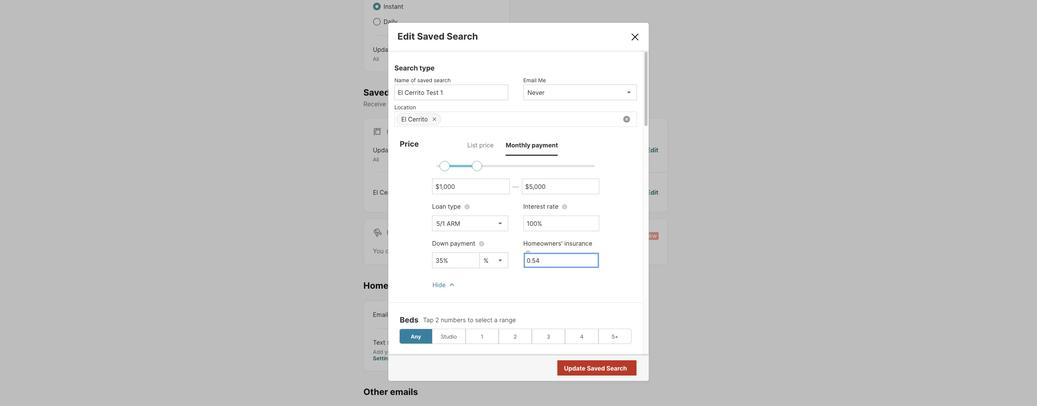 Task type: describe. For each thing, give the bounding box(es) containing it.
a
[[494, 316, 498, 324]]

list price
[[468, 141, 494, 149]]

instant
[[384, 3, 404, 10]]

Any checkbox
[[400, 329, 433, 344]]

no for no results
[[597, 365, 605, 372]]

email me
[[524, 77, 546, 83]]

remove el cerrito image
[[432, 117, 437, 122]]

your inside saved searches receive timely notifications based on your preferred search filters.
[[472, 100, 485, 108]]

you can create saved searches while searching for rentals .
[[373, 247, 543, 255]]

interest rate
[[524, 203, 559, 210]]

text
[[373, 338, 385, 346]]

studio
[[441, 333, 457, 340]]

list box inside edit saved search dialog
[[524, 85, 637, 100]]

loan type
[[432, 203, 461, 210]]

daily
[[384, 18, 398, 26]]

tours
[[391, 280, 413, 291]]

minimum price slider
[[440, 161, 450, 171]]

el for el cerrito
[[401, 115, 407, 123]]

0 vertical spatial edit button
[[489, 45, 500, 62]]

me
[[538, 77, 546, 83]]

4
[[580, 333, 584, 340]]

Studio checkbox
[[432, 329, 466, 344]]

of
[[411, 77, 416, 83]]

for sale
[[387, 128, 416, 136]]

saved inside saved searches receive timely notifications based on your preferred search filters.
[[364, 87, 390, 98]]

search inside saved searches receive timely notifications based on your preferred search filters.
[[515, 100, 535, 108]]

1 update types all from the top
[[373, 46, 412, 62]]

home tours
[[364, 280, 413, 291]]

results
[[606, 365, 627, 372]]

update for top edit button
[[373, 46, 394, 53]]

type for search type
[[420, 64, 435, 72]]

homeowners' insurance
[[524, 240, 593, 247]]

any
[[411, 333, 421, 340]]

tap 2 numbers to select a range
[[423, 316, 516, 324]]

no results
[[597, 365, 627, 372]]

no for no emails
[[588, 188, 596, 196]]

email me element
[[524, 73, 633, 85]]

update inside "button"
[[564, 365, 586, 372]]

price
[[480, 141, 494, 149]]

add
[[373, 348, 383, 355]]

4 checkbox
[[565, 329, 599, 344]]

all for edit button to the middle
[[373, 156, 379, 163]]

all for top edit button
[[373, 56, 379, 62]]

emails for no emails
[[598, 188, 616, 196]]

price
[[400, 139, 419, 149]]

settings
[[373, 355, 395, 361]]

other emails
[[364, 386, 418, 397]]

account
[[441, 348, 464, 355]]

always
[[471, 311, 491, 318]]

monthly payment
[[506, 141, 558, 149]]

interest
[[524, 203, 546, 210]]

list
[[468, 141, 478, 149]]

searches inside saved searches receive timely notifications based on your preferred search filters.
[[392, 87, 432, 98]]

emails for other emails
[[390, 386, 418, 397]]

search for edit saved search
[[447, 31, 478, 42]]

arm
[[447, 220, 460, 227]]

in
[[436, 348, 440, 355]]

payment for down payment
[[450, 240, 476, 247]]

1 inside checkbox
[[481, 333, 484, 340]]

payment for monthly payment
[[532, 141, 558, 149]]

based
[[444, 100, 462, 108]]

%
[[484, 257, 489, 264]]

create
[[398, 247, 416, 255]]

name of saved search
[[395, 77, 451, 83]]

Daily radio
[[373, 18, 381, 26]]

search type
[[395, 64, 435, 72]]

hide button
[[432, 276, 457, 291]]

2 inside checkbox
[[514, 333, 517, 340]]

5/1
[[437, 220, 445, 227]]

for for for sale
[[387, 128, 399, 136]]

el cerrito
[[401, 115, 428, 123]]

numbers
[[441, 316, 466, 324]]

sale
[[401, 128, 416, 136]]

1 horizontal spatial searches
[[437, 247, 464, 255]]

range
[[500, 316, 516, 324]]

filters.
[[536, 100, 554, 108]]

search for update saved search
[[607, 365, 627, 372]]

home
[[364, 280, 389, 291]]



Task type: vqa. For each thing, say whether or not it's contained in the screenshot.
Get
no



Task type: locate. For each thing, give the bounding box(es) containing it.
1 vertical spatial update
[[373, 146, 394, 154]]

0 vertical spatial emails
[[598, 188, 616, 196]]

option group containing any
[[400, 329, 632, 344]]

search
[[447, 31, 478, 42], [395, 64, 418, 72], [607, 365, 627, 372]]

no
[[588, 188, 596, 196], [597, 365, 605, 372]]

  text field down the rate
[[527, 220, 596, 227]]

0 horizontal spatial el
[[373, 188, 378, 196]]

edit saved search
[[398, 31, 478, 42]]

1 vertical spatial type
[[448, 203, 461, 210]]

1 all from the top
[[373, 56, 379, 62]]

searches down of
[[392, 87, 432, 98]]

0 horizontal spatial email
[[373, 311, 388, 318]]

can
[[386, 247, 396, 255]]

account settings
[[373, 348, 464, 361]]

. down add your phone number in
[[395, 355, 397, 361]]

update types all
[[373, 46, 412, 62], [373, 146, 412, 163]]

cerrito up the sale
[[408, 115, 428, 123]]

0 vertical spatial on
[[464, 100, 471, 108]]

0 horizontal spatial .
[[395, 355, 397, 361]]

0 horizontal spatial payment
[[450, 240, 476, 247]]

0 vertical spatial update types all
[[373, 46, 412, 62]]

saved
[[417, 31, 445, 42], [364, 87, 390, 98], [418, 247, 436, 255], [587, 365, 605, 372]]

0 vertical spatial 2
[[436, 316, 439, 324]]

account settings link
[[373, 348, 464, 361]]

. right for
[[541, 247, 543, 255]]

types down for sale in the top left of the page
[[396, 146, 412, 154]]

update down daily radio in the left of the page
[[373, 46, 394, 53]]

Name of saved search text field
[[398, 89, 505, 96]]

1 vertical spatial emails
[[390, 386, 418, 397]]

2   text field from the top
[[527, 257, 596, 264]]

  text field
[[527, 220, 596, 227], [527, 257, 596, 264]]

search left filters. at the top of page
[[515, 100, 535, 108]]

rent
[[401, 229, 417, 236]]

emails
[[598, 188, 616, 196], [390, 386, 418, 397]]

email inside edit saved search dialog
[[524, 77, 537, 83]]

1 vertical spatial no
[[597, 365, 605, 372]]

1 horizontal spatial cerrito
[[408, 115, 428, 123]]

1 horizontal spatial email
[[524, 77, 537, 83]]

0 horizontal spatial search
[[395, 64, 418, 72]]

0 vertical spatial all
[[373, 56, 379, 62]]

hide
[[433, 281, 446, 289]]

1 vertical spatial types
[[396, 146, 412, 154]]

3 checkbox
[[532, 329, 565, 344]]

None search field
[[441, 112, 637, 127]]

5/1 arm
[[437, 220, 460, 227]]

location
[[395, 104, 416, 111]]

update saved search button
[[558, 360, 637, 376]]

2 types from the top
[[396, 146, 412, 154]]

1 for from the top
[[387, 128, 399, 136]]

list price element
[[468, 135, 494, 156]]

down
[[432, 240, 449, 247]]

  text field for insurance
[[527, 257, 596, 264]]

your
[[472, 100, 485, 108], [385, 348, 396, 355]]

0 horizontal spatial search
[[434, 77, 451, 83]]

saved up receive
[[364, 87, 390, 98]]

0 vertical spatial   text field
[[527, 220, 596, 227]]

homeowners'
[[524, 240, 563, 247]]

monthly
[[506, 141, 531, 149]]

1 vertical spatial search
[[395, 64, 418, 72]]

el left test
[[373, 188, 378, 196]]

insurance
[[565, 240, 593, 247]]

types up search type
[[396, 46, 412, 53]]

1 horizontal spatial emails
[[598, 188, 616, 196]]

saved
[[417, 77, 432, 83]]

edit inside edit saved search dialog
[[398, 31, 415, 42]]

rate
[[547, 203, 559, 210]]

saved left results at the bottom right
[[587, 365, 605, 372]]

0 vertical spatial email
[[524, 77, 537, 83]]

1 horizontal spatial el
[[401, 115, 407, 123]]

0 horizontal spatial cerrito
[[380, 188, 400, 196]]

on right select
[[493, 311, 500, 318]]

2 update types all from the top
[[373, 146, 412, 163]]

email left me
[[524, 77, 537, 83]]

1 right test
[[415, 188, 418, 196]]

1 horizontal spatial type
[[448, 203, 461, 210]]

2 horizontal spatial search
[[607, 365, 627, 372]]

Instant radio
[[373, 3, 381, 10]]

  text field for rate
[[527, 220, 596, 227]]

1 vertical spatial email
[[373, 311, 388, 318]]

0 horizontal spatial emails
[[390, 386, 418, 397]]

tap
[[423, 316, 434, 324]]

0 vertical spatial your
[[472, 100, 485, 108]]

update types all down for sale in the top left of the page
[[373, 146, 412, 163]]

0 vertical spatial update
[[373, 46, 394, 53]]

1 down select
[[481, 333, 484, 340]]

monthly payment element
[[506, 135, 558, 156]]

down payment
[[432, 240, 476, 247]]

saved inside update saved search "button"
[[587, 365, 605, 372]]

edit saved search element
[[398, 31, 621, 42]]

1 vertical spatial searches
[[437, 247, 464, 255]]

1 checkbox
[[466, 329, 499, 344]]

edit saved search dialog
[[389, 23, 649, 406]]

0 vertical spatial payment
[[532, 141, 558, 149]]

0 vertical spatial no
[[588, 188, 596, 196]]

update down for sale in the top left of the page
[[373, 146, 394, 154]]

1 horizontal spatial search
[[515, 100, 535, 108]]

1 vertical spatial your
[[385, 348, 396, 355]]

update for edit button to the middle
[[373, 146, 394, 154]]

1 horizontal spatial on
[[493, 311, 500, 318]]

always on
[[471, 311, 500, 318]]

1 horizontal spatial 2
[[514, 333, 517, 340]]

for for for rent
[[387, 229, 399, 236]]

no results button
[[588, 361, 636, 376]]

1 vertical spatial on
[[493, 311, 500, 318]]

update down the 4 "option"
[[564, 365, 586, 372]]

your up settings
[[385, 348, 396, 355]]

while
[[466, 247, 481, 255]]

2 all from the top
[[373, 156, 379, 163]]

0 horizontal spatial 1
[[415, 188, 418, 196]]

search
[[434, 77, 451, 83], [515, 100, 535, 108]]

email for email me
[[524, 77, 537, 83]]

0 horizontal spatial your
[[385, 348, 396, 355]]

location element
[[395, 100, 633, 112]]

  text field
[[436, 257, 477, 264]]

0 vertical spatial search
[[447, 31, 478, 42]]

email up text
[[373, 311, 388, 318]]

2 for from the top
[[387, 229, 399, 236]]

el cerrito test 1
[[373, 188, 418, 196]]

Enter min text field
[[436, 183, 506, 191]]

saved searches receive timely notifications based on your preferred search filters.
[[364, 87, 554, 108]]

email
[[524, 77, 537, 83], [373, 311, 388, 318]]

searches up   text field
[[437, 247, 464, 255]]

on right based
[[464, 100, 471, 108]]

type right loan
[[448, 203, 461, 210]]

name of saved search element
[[395, 73, 505, 85]]

option group
[[400, 329, 632, 344]]

add your phone number in
[[373, 348, 441, 355]]

1 vertical spatial for
[[387, 229, 399, 236]]

cerrito inside edit saved search dialog
[[408, 115, 428, 123]]

for left rent
[[387, 229, 399, 236]]

receive
[[364, 100, 386, 108]]

cerrito
[[408, 115, 428, 123], [380, 188, 400, 196]]

1 vertical spatial update types all
[[373, 146, 412, 163]]

(sms)
[[387, 338, 405, 346]]

your left preferred
[[472, 100, 485, 108]]

other
[[364, 386, 388, 397]]

payment
[[532, 141, 558, 149], [450, 240, 476, 247]]

el down location at the left top of the page
[[401, 115, 407, 123]]

.
[[541, 247, 543, 255], [395, 355, 397, 361]]

0 horizontal spatial searches
[[392, 87, 432, 98]]

name
[[395, 77, 409, 83]]

—
[[513, 183, 519, 190]]

on
[[464, 100, 471, 108], [493, 311, 500, 318]]

1 vertical spatial   text field
[[527, 257, 596, 264]]

payment up   text field
[[450, 240, 476, 247]]

3
[[547, 333, 550, 340]]

phone
[[397, 348, 413, 355]]

timely
[[388, 100, 405, 108]]

for
[[512, 247, 520, 255]]

1 horizontal spatial payment
[[532, 141, 558, 149]]

type
[[420, 64, 435, 72], [448, 203, 461, 210]]

2 down range
[[514, 333, 517, 340]]

0 vertical spatial cerrito
[[408, 115, 428, 123]]

cerrito left test
[[380, 188, 400, 196]]

el inside edit saved search dialog
[[401, 115, 407, 123]]

for left the sale
[[387, 128, 399, 136]]

0 horizontal spatial 2
[[436, 316, 439, 324]]

search inside update saved search "button"
[[607, 365, 627, 372]]

0 horizontal spatial type
[[420, 64, 435, 72]]

5+ checkbox
[[599, 329, 632, 344]]

1 vertical spatial payment
[[450, 240, 476, 247]]

1 horizontal spatial 1
[[481, 333, 484, 340]]

maximum price slider
[[472, 161, 482, 171]]

1 vertical spatial search
[[515, 100, 535, 108]]

payment right monthly at the top of the page
[[532, 141, 558, 149]]

no inside button
[[597, 365, 605, 372]]

select
[[475, 316, 493, 324]]

text (sms)
[[373, 338, 405, 346]]

Enter max text field
[[525, 183, 596, 191]]

5+
[[612, 333, 619, 340]]

2 vertical spatial edit button
[[647, 188, 659, 197]]

2
[[436, 316, 439, 324], [514, 333, 517, 340]]

for rent
[[387, 229, 417, 236]]

clear input button
[[624, 116, 630, 123]]

option group inside edit saved search dialog
[[400, 329, 632, 344]]

0 vertical spatial el
[[401, 115, 407, 123]]

  text field down homeowners' insurance
[[527, 257, 596, 264]]

no emails
[[588, 188, 616, 196]]

search up name of saved search text field
[[434, 77, 451, 83]]

to
[[468, 316, 474, 324]]

el for el cerrito test 1
[[373, 188, 378, 196]]

1
[[415, 188, 418, 196], [481, 333, 484, 340]]

none search field inside edit saved search dialog
[[441, 112, 637, 127]]

update
[[373, 46, 394, 53], [373, 146, 394, 154], [564, 365, 586, 372]]

cerrito for el cerrito test 1
[[380, 188, 400, 196]]

1 horizontal spatial .
[[541, 247, 543, 255]]

0 vertical spatial 1
[[415, 188, 418, 196]]

1   text field from the top
[[527, 220, 596, 227]]

type up saved
[[420, 64, 435, 72]]

test
[[401, 188, 414, 196]]

1 vertical spatial cerrito
[[380, 188, 400, 196]]

types
[[396, 46, 412, 53], [396, 146, 412, 154]]

0 vertical spatial searches
[[392, 87, 432, 98]]

0 vertical spatial for
[[387, 128, 399, 136]]

rentals
[[522, 247, 541, 255]]

1 vertical spatial all
[[373, 156, 379, 163]]

preferred
[[487, 100, 514, 108]]

0 horizontal spatial no
[[588, 188, 596, 196]]

1 vertical spatial 2
[[514, 333, 517, 340]]

update saved search
[[564, 365, 627, 372]]

2 checkbox
[[499, 329, 532, 344]]

notifications
[[407, 100, 442, 108]]

el
[[401, 115, 407, 123], [373, 188, 378, 196]]

None checkbox
[[476, 338, 500, 348]]

type for loan type
[[448, 203, 461, 210]]

1 vertical spatial .
[[395, 355, 397, 361]]

1 vertical spatial el
[[373, 188, 378, 196]]

you
[[373, 247, 384, 255]]

loan
[[432, 203, 446, 210]]

searches
[[392, 87, 432, 98], [437, 247, 464, 255]]

all
[[373, 56, 379, 62], [373, 156, 379, 163]]

0 vertical spatial search
[[434, 77, 451, 83]]

1 vertical spatial 1
[[481, 333, 484, 340]]

2 vertical spatial update
[[564, 365, 586, 372]]

saved right create
[[418, 247, 436, 255]]

0 vertical spatial .
[[541, 247, 543, 255]]

1 types from the top
[[396, 46, 412, 53]]

0 vertical spatial types
[[396, 46, 412, 53]]

list box
[[524, 85, 637, 100]]

search inside name of saved search element
[[434, 77, 451, 83]]

saved up search type
[[417, 31, 445, 42]]

update types all up search type
[[373, 46, 412, 62]]

cerrito for el cerrito
[[408, 115, 428, 123]]

number
[[415, 348, 434, 355]]

0 vertical spatial type
[[420, 64, 435, 72]]

1 horizontal spatial search
[[447, 31, 478, 42]]

2 right tap
[[436, 316, 439, 324]]

beds
[[400, 315, 419, 325]]

1 horizontal spatial your
[[472, 100, 485, 108]]

0 horizontal spatial on
[[464, 100, 471, 108]]

1 vertical spatial edit button
[[647, 146, 659, 163]]

searching
[[482, 247, 510, 255]]

on inside saved searches receive timely notifications based on your preferred search filters.
[[464, 100, 471, 108]]

email for email
[[373, 311, 388, 318]]

2 vertical spatial search
[[607, 365, 627, 372]]

1 horizontal spatial no
[[597, 365, 605, 372]]



